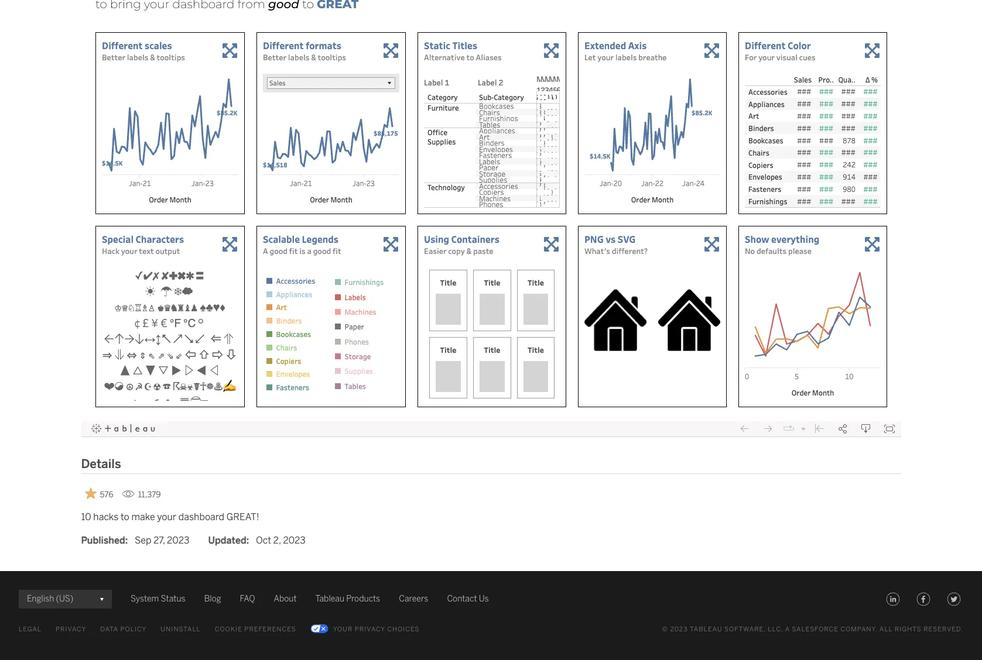 Task type: locate. For each thing, give the bounding box(es) containing it.
tableau left software,
[[690, 626, 722, 634]]

: left sep
[[125, 535, 128, 546]]

privacy down selected language element
[[56, 626, 86, 634]]

cookie preferences button
[[215, 623, 296, 637]]

1 horizontal spatial 2023
[[283, 535, 306, 546]]

data policy
[[100, 626, 147, 634]]

english
[[27, 594, 54, 604]]

tableau products
[[315, 594, 380, 604]]

0 horizontal spatial 2023
[[167, 535, 189, 546]]

data
[[100, 626, 118, 634]]

: for published
[[125, 535, 128, 546]]

2023
[[167, 535, 189, 546], [283, 535, 306, 546], [670, 626, 688, 634]]

1 horizontal spatial privacy
[[355, 626, 385, 634]]

blog link
[[204, 593, 221, 607]]

1 privacy from the left
[[56, 626, 86, 634]]

tableau
[[315, 594, 344, 604], [690, 626, 722, 634]]

sep
[[135, 535, 151, 546]]

updated :
[[208, 535, 249, 546]]

faq link
[[240, 593, 255, 607]]

system
[[131, 594, 159, 604]]

1 : from the left
[[125, 535, 128, 546]]

to
[[121, 512, 129, 523]]

legal link
[[19, 623, 42, 637]]

1 horizontal spatial :
[[246, 535, 249, 546]]

(us)
[[56, 594, 73, 604]]

oct 2, 2023
[[256, 535, 306, 546]]

cookie preferences
[[215, 626, 296, 634]]

0 horizontal spatial privacy
[[56, 626, 86, 634]]

:
[[125, 535, 128, 546], [246, 535, 249, 546]]

dashboard
[[178, 512, 224, 523]]

legal
[[19, 626, 42, 634]]

0 horizontal spatial tableau
[[315, 594, 344, 604]]

careers
[[399, 594, 428, 604]]

contact
[[447, 594, 477, 604]]

2023 right 2,
[[283, 535, 306, 546]]

careers link
[[399, 593, 428, 607]]

2 : from the left
[[246, 535, 249, 546]]

choices
[[387, 626, 420, 634]]

contact us
[[447, 594, 489, 604]]

privacy right your
[[355, 626, 385, 634]]

privacy link
[[56, 623, 86, 637]]

make
[[131, 512, 155, 523]]

tableau products link
[[315, 593, 380, 607]]

0 horizontal spatial :
[[125, 535, 128, 546]]

selected language element
[[27, 590, 104, 609]]

: left oct
[[246, 535, 249, 546]]

great!
[[226, 512, 259, 523]]

2 privacy from the left
[[355, 626, 385, 634]]

11,379 views element
[[117, 485, 166, 505]]

privacy
[[56, 626, 86, 634], [355, 626, 385, 634]]

system status link
[[131, 593, 185, 607]]

published :
[[81, 535, 128, 546]]

0 vertical spatial tableau
[[315, 594, 344, 604]]

1 vertical spatial tableau
[[690, 626, 722, 634]]

salesforce
[[792, 626, 839, 634]]

tableau up your
[[315, 594, 344, 604]]

1 horizontal spatial tableau
[[690, 626, 722, 634]]

sep 27, 2023
[[135, 535, 189, 546]]

all
[[880, 626, 893, 634]]

about
[[274, 594, 297, 604]]

your privacy choices
[[333, 626, 420, 634]]

your
[[333, 626, 353, 634]]

2 horizontal spatial 2023
[[670, 626, 688, 634]]

2023 right ©
[[670, 626, 688, 634]]

2023 right 27,
[[167, 535, 189, 546]]

published
[[81, 535, 125, 546]]

system status
[[131, 594, 185, 604]]



Task type: vqa. For each thing, say whether or not it's contained in the screenshot.
: to the right
yes



Task type: describe. For each thing, give the bounding box(es) containing it.
status
[[161, 594, 185, 604]]

details
[[81, 457, 121, 471]]

your privacy choices link
[[310, 623, 420, 637]]

llc,
[[768, 626, 783, 634]]

uninstall
[[161, 626, 201, 634]]

contact us link
[[447, 593, 489, 607]]

11,379
[[138, 490, 161, 500]]

blog
[[204, 594, 221, 604]]

updated
[[208, 535, 246, 546]]

us
[[479, 594, 489, 604]]

oct
[[256, 535, 271, 546]]

your
[[157, 512, 176, 523]]

english (us)
[[27, 594, 73, 604]]

27,
[[153, 535, 165, 546]]

© 2023 tableau software, llc, a salesforce company. all rights reserved.
[[662, 626, 963, 634]]

uninstall link
[[161, 623, 201, 637]]

rights
[[895, 626, 922, 634]]

hacks
[[93, 512, 118, 523]]

2,
[[273, 535, 281, 546]]

10 hacks to make your dashboard great!
[[81, 512, 259, 523]]

: for updated
[[246, 535, 249, 546]]

reserved.
[[924, 626, 963, 634]]

software,
[[724, 626, 766, 634]]

policy
[[120, 626, 147, 634]]

company.
[[841, 626, 878, 634]]

products
[[346, 594, 380, 604]]

2023 for sep 27, 2023
[[167, 535, 189, 546]]

cookie
[[215, 626, 242, 634]]

a
[[785, 626, 790, 634]]

preferences
[[244, 626, 296, 634]]

576
[[100, 490, 113, 500]]

Remove Favorite button
[[81, 484, 117, 503]]

data policy link
[[100, 623, 147, 637]]

10
[[81, 512, 91, 523]]

faq
[[240, 594, 255, 604]]

2023 for oct 2, 2023
[[283, 535, 306, 546]]

©
[[662, 626, 668, 634]]

about link
[[274, 593, 297, 607]]



